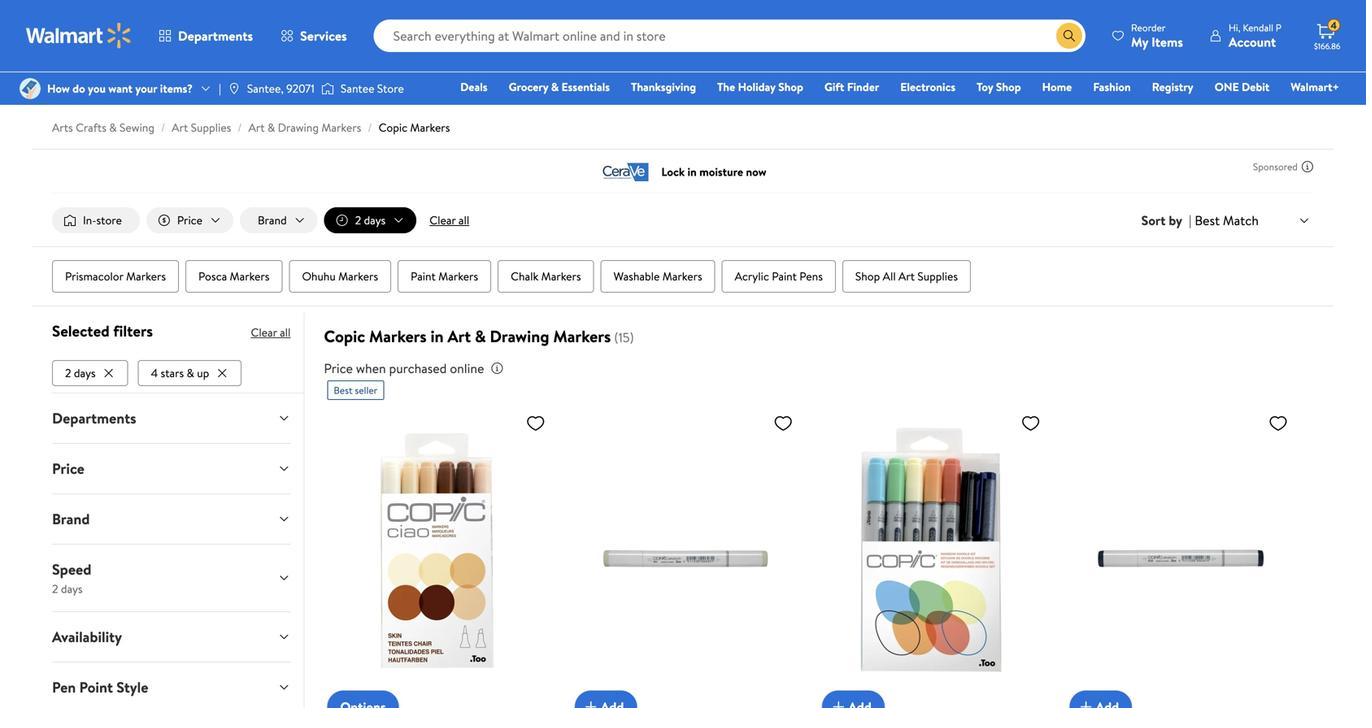 Task type: vqa. For each thing, say whether or not it's contained in the screenshot.
Pompeii3
no



Task type: locate. For each thing, give the bounding box(es) containing it.
sort and filter section element
[[33, 194, 1334, 247]]

1 vertical spatial |
[[1190, 212, 1192, 229]]

brand button down 'price' tab
[[39, 494, 304, 544]]

all inside sort and filter section element
[[459, 212, 470, 228]]

sort by |
[[1142, 212, 1192, 229]]

0 vertical spatial |
[[219, 81, 221, 96]]

add to cart image
[[582, 698, 601, 709]]

reorder my items
[[1132, 21, 1184, 51]]

crafts
[[76, 120, 107, 135]]

markers inside "link"
[[126, 269, 166, 284]]

selected
[[52, 321, 110, 342]]

all
[[459, 212, 470, 228], [280, 325, 291, 341]]

4 left stars
[[151, 365, 158, 381]]

0 horizontal spatial 2 days
[[65, 365, 96, 381]]

2 down speed
[[52, 581, 58, 597]]

 image for how do you want your items?
[[20, 78, 41, 99]]

2 / from the left
[[238, 120, 242, 135]]

brand up the posca markers
[[258, 212, 287, 228]]

1 horizontal spatial paint
[[772, 269, 797, 284]]

drawing down 92071
[[278, 120, 319, 135]]

best left seller
[[334, 384, 353, 398]]

thanksgiving link
[[624, 78, 704, 96]]

brand tab
[[39, 494, 304, 544]]

4 for 4
[[1331, 18, 1338, 32]]

supplies right all
[[918, 269, 958, 284]]

0 vertical spatial drawing
[[278, 120, 319, 135]]

0 horizontal spatial all
[[280, 325, 291, 341]]

departments button up items?
[[145, 16, 267, 55]]

price button
[[146, 207, 233, 234], [39, 444, 304, 494]]

clear all button down posca markers link
[[251, 320, 291, 346]]

1 vertical spatial brand
[[52, 509, 90, 529]]

1 horizontal spatial clear all button
[[423, 207, 476, 234]]

availability tab
[[39, 612, 304, 662]]

clear up paint markers
[[430, 212, 456, 228]]

clear all inside sort and filter section element
[[430, 212, 470, 228]]

0 horizontal spatial brand
[[52, 509, 90, 529]]

copic sketch marker, prussian blue image
[[1070, 407, 1295, 709]]

4 up $166.86
[[1331, 18, 1338, 32]]

price inside sort and filter section element
[[177, 212, 203, 228]]

all for clear all button to the bottom
[[280, 325, 291, 341]]

deals
[[461, 79, 488, 95]]

0 vertical spatial clear all
[[430, 212, 470, 228]]

 image
[[20, 78, 41, 99], [321, 81, 334, 97]]

days up ohuhu markers
[[364, 212, 386, 228]]

fashion
[[1094, 79, 1131, 95]]

1 vertical spatial clear
[[251, 325, 277, 341]]

search icon image
[[1063, 29, 1076, 42]]

services
[[300, 27, 347, 45]]

selected filters
[[52, 321, 153, 342]]

price
[[177, 212, 203, 228], [324, 360, 353, 378], [52, 459, 85, 479]]

online
[[450, 360, 484, 378]]

paint up the in
[[411, 269, 436, 284]]

the
[[718, 79, 736, 95]]

1 vertical spatial all
[[280, 325, 291, 341]]

departments down 2 days button
[[52, 408, 136, 429]]

markers for ohuhu
[[339, 269, 378, 284]]

1 horizontal spatial drawing
[[490, 325, 550, 348]]

1 horizontal spatial copic
[[379, 120, 408, 135]]

1 horizontal spatial clear all
[[430, 212, 470, 228]]

clear down posca markers link
[[251, 325, 277, 341]]

1 horizontal spatial clear
[[430, 212, 456, 228]]

shop right toy
[[997, 79, 1022, 95]]

1 vertical spatial best
[[334, 384, 353, 398]]

brand
[[258, 212, 287, 228], [52, 509, 90, 529]]

4 inside 4 stars & up button
[[151, 365, 158, 381]]

washable
[[614, 269, 660, 284]]

add to favorites list, copic sketch marker, prussian blue image
[[1269, 413, 1289, 434]]

shop all art supplies link
[[843, 260, 971, 293]]

2 paint from the left
[[772, 269, 797, 284]]

legal information image
[[491, 362, 504, 375]]

walmart+
[[1291, 79, 1340, 95]]

match
[[1224, 211, 1259, 229]]

2 horizontal spatial shop
[[997, 79, 1022, 95]]

home link
[[1035, 78, 1080, 96]]

days down speed
[[61, 581, 83, 597]]

1 vertical spatial departments
[[52, 408, 136, 429]]

1 horizontal spatial departments
[[178, 27, 253, 45]]

1 horizontal spatial add to cart image
[[1077, 698, 1096, 709]]

by
[[1169, 212, 1183, 229]]

paint
[[411, 269, 436, 284], [772, 269, 797, 284]]

1 vertical spatial days
[[74, 365, 96, 381]]

price button down the 'departments' tab
[[39, 444, 304, 494]]

1 horizontal spatial all
[[459, 212, 470, 228]]

1 horizontal spatial  image
[[321, 81, 334, 97]]

0 vertical spatial departments
[[178, 27, 253, 45]]

add to favorites list, copic sketch marker, warm gray no. 2 image
[[774, 413, 793, 434]]

2 down selected
[[65, 365, 71, 381]]

0 horizontal spatial paint
[[411, 269, 436, 284]]

grocery & essentials link
[[502, 78, 618, 96]]

clear
[[430, 212, 456, 228], [251, 325, 277, 341]]

arts crafts & sewing / art supplies / art & drawing markers / copic markers
[[52, 120, 450, 135]]

0 vertical spatial price button
[[146, 207, 233, 234]]

2 vertical spatial 2
[[52, 581, 58, 597]]

all for clear all button inside the sort and filter section element
[[459, 212, 470, 228]]

0 vertical spatial departments button
[[145, 16, 267, 55]]

filters
[[113, 321, 153, 342]]

0 vertical spatial supplies
[[191, 120, 231, 135]]

 image left how
[[20, 78, 41, 99]]

shop left all
[[856, 269, 881, 284]]

shop right holiday
[[779, 79, 804, 95]]

1 vertical spatial copic
[[324, 325, 365, 348]]

 image
[[228, 82, 241, 95]]

all down posca markers link
[[280, 325, 291, 341]]

best match button
[[1192, 210, 1315, 231]]

gift finder
[[825, 79, 880, 95]]

toy
[[977, 79, 994, 95]]

2 days inside button
[[65, 365, 96, 381]]

0 vertical spatial 2 days
[[355, 212, 386, 228]]

paint markers link
[[398, 260, 491, 293]]

& down santee,
[[268, 120, 275, 135]]

4
[[1331, 18, 1338, 32], [151, 365, 158, 381]]

0 vertical spatial best
[[1195, 211, 1221, 229]]

0 horizontal spatial add to cart image
[[829, 698, 849, 709]]

brand up speed
[[52, 509, 90, 529]]

| right 'by'
[[1190, 212, 1192, 229]]

1 vertical spatial 4
[[151, 365, 158, 381]]

1 vertical spatial drawing
[[490, 325, 550, 348]]

2 add to cart image from the left
[[1077, 698, 1096, 709]]

one
[[1215, 79, 1240, 95]]

&
[[551, 79, 559, 95], [109, 120, 117, 135], [268, 120, 275, 135], [475, 325, 486, 348], [187, 365, 194, 381]]

0 horizontal spatial price
[[52, 459, 85, 479]]

up
[[197, 365, 209, 381]]

1 horizontal spatial |
[[1190, 212, 1192, 229]]

clear inside sort and filter section element
[[430, 212, 456, 228]]

2 inside dropdown button
[[355, 212, 361, 228]]

availability
[[52, 627, 122, 647]]

santee store
[[341, 81, 404, 96]]

4 stars & up
[[151, 365, 209, 381]]

0 horizontal spatial clear all
[[251, 325, 291, 341]]

1 horizontal spatial 4
[[1331, 18, 1338, 32]]

supplies down items?
[[191, 120, 231, 135]]

1 add to cart image from the left
[[829, 698, 849, 709]]

pen point style tab
[[39, 663, 304, 709]]

copic
[[379, 120, 408, 135], [324, 325, 365, 348]]

2 up ohuhu markers
[[355, 212, 361, 228]]

drawing up legal information image
[[490, 325, 550, 348]]

0 horizontal spatial departments
[[52, 408, 136, 429]]

art right all
[[899, 269, 915, 284]]

best
[[1195, 211, 1221, 229], [334, 384, 353, 398]]

0 vertical spatial 4
[[1331, 18, 1338, 32]]

list
[[52, 357, 291, 386]]

0 horizontal spatial clear all button
[[251, 320, 291, 346]]

1 horizontal spatial supplies
[[918, 269, 958, 284]]

list containing 2 days
[[52, 357, 291, 386]]

& left up
[[187, 365, 194, 381]]

1 horizontal spatial 2 days
[[355, 212, 386, 228]]

store
[[377, 81, 404, 96]]

| up art supplies 'link'
[[219, 81, 221, 96]]

clear all button up paint markers
[[423, 207, 476, 234]]

paint inside acrylic paint pens link
[[772, 269, 797, 284]]

point
[[79, 678, 113, 698]]

1 paint from the left
[[411, 269, 436, 284]]

0 vertical spatial brand
[[258, 212, 287, 228]]

2 days up ohuhu markers
[[355, 212, 386, 228]]

1 vertical spatial clear all button
[[251, 320, 291, 346]]

 image right 92071
[[321, 81, 334, 97]]

0 vertical spatial brand button
[[240, 207, 318, 234]]

2 vertical spatial days
[[61, 581, 83, 597]]

days inside dropdown button
[[364, 212, 386, 228]]

2 horizontal spatial 2
[[355, 212, 361, 228]]

0 horizontal spatial shop
[[779, 79, 804, 95]]

0 horizontal spatial drawing
[[278, 120, 319, 135]]

santee, 92071
[[247, 81, 315, 96]]

add to cart image
[[829, 698, 849, 709], [1077, 698, 1096, 709]]

1 vertical spatial supplies
[[918, 269, 958, 284]]

0 vertical spatial 2
[[355, 212, 361, 228]]

1 vertical spatial price button
[[39, 444, 304, 494]]

registry
[[1153, 79, 1194, 95]]

best right 'by'
[[1195, 211, 1221, 229]]

0 horizontal spatial clear
[[251, 325, 277, 341]]

applied filters section element
[[52, 321, 153, 342]]

departments button down stars
[[39, 394, 304, 443]]

0 vertical spatial days
[[364, 212, 386, 228]]

best for best match
[[1195, 211, 1221, 229]]

$166.86
[[1315, 41, 1341, 52]]

/ down santee store
[[368, 120, 372, 135]]

copic ciao marker set, 6-colors, skin tones image
[[327, 407, 552, 709]]

stars
[[161, 365, 184, 381]]

brand button inside sort and filter section element
[[240, 207, 318, 234]]

art
[[172, 120, 188, 135], [249, 120, 265, 135], [899, 269, 915, 284], [448, 325, 471, 348]]

1 vertical spatial 2
[[65, 365, 71, 381]]

acrylic paint pens
[[735, 269, 823, 284]]

1 horizontal spatial /
[[238, 120, 242, 135]]

shop
[[779, 79, 804, 95], [997, 79, 1022, 95], [856, 269, 881, 284]]

price button up posca
[[146, 207, 233, 234]]

departments button
[[145, 16, 267, 55], [39, 394, 304, 443]]

hi, kendall p account
[[1229, 21, 1282, 51]]

2 days down selected
[[65, 365, 96, 381]]

acrylic paint pens link
[[722, 260, 836, 293]]

best match
[[1195, 211, 1259, 229]]

0 horizontal spatial best
[[334, 384, 353, 398]]

want
[[108, 81, 133, 96]]

2 vertical spatial price
[[52, 459, 85, 479]]

2 days inside dropdown button
[[355, 212, 386, 228]]

markers for paint
[[439, 269, 478, 284]]

markers for washable
[[663, 269, 703, 284]]

/ right art supplies 'link'
[[238, 120, 242, 135]]

in-store button
[[52, 207, 140, 234]]

2 horizontal spatial price
[[324, 360, 353, 378]]

prismacolor markers link
[[52, 260, 179, 293]]

0 horizontal spatial /
[[161, 120, 165, 135]]

0 vertical spatial clear
[[430, 212, 456, 228]]

1 horizontal spatial brand
[[258, 212, 287, 228]]

clear all down posca markers link
[[251, 325, 291, 341]]

2 inside speed 2 days
[[52, 581, 58, 597]]

all up paint markers
[[459, 212, 470, 228]]

0 horizontal spatial supplies
[[191, 120, 231, 135]]

1 horizontal spatial best
[[1195, 211, 1221, 229]]

2 horizontal spatial /
[[368, 120, 372, 135]]

chalk
[[511, 269, 539, 284]]

1 horizontal spatial 2
[[65, 365, 71, 381]]

prismacolor
[[65, 269, 123, 284]]

 image for santee store
[[321, 81, 334, 97]]

posca markers link
[[186, 260, 283, 293]]

0 vertical spatial clear all button
[[423, 207, 476, 234]]

0 horizontal spatial 4
[[151, 365, 158, 381]]

style
[[117, 678, 148, 698]]

brand button up "ohuhu"
[[240, 207, 318, 234]]

art inside shop all art supplies link
[[899, 269, 915, 284]]

/ right sewing
[[161, 120, 165, 135]]

price inside tab
[[52, 459, 85, 479]]

paint left pens
[[772, 269, 797, 284]]

add to cart image for the copic doodle kit, rainbow image
[[829, 698, 849, 709]]

0 vertical spatial price
[[177, 212, 203, 228]]

0 horizontal spatial  image
[[20, 78, 41, 99]]

brand inside tab
[[52, 509, 90, 529]]

days down selected
[[74, 365, 96, 381]]

days
[[364, 212, 386, 228], [74, 365, 96, 381], [61, 581, 83, 597]]

speed
[[52, 560, 91, 580]]

1 vertical spatial 2 days
[[65, 365, 96, 381]]

walmart+ link
[[1284, 78, 1347, 96]]

items?
[[160, 81, 193, 96]]

copic down the store
[[379, 120, 408, 135]]

1 horizontal spatial price
[[177, 212, 203, 228]]

account
[[1229, 33, 1277, 51]]

best inside popup button
[[1195, 211, 1221, 229]]

1 vertical spatial price
[[324, 360, 353, 378]]

copic up when
[[324, 325, 365, 348]]

gift finder link
[[818, 78, 887, 96]]

92071
[[286, 81, 315, 96]]

days inside speed 2 days
[[61, 581, 83, 597]]

copic markers link
[[379, 120, 450, 135]]

departments up items?
[[178, 27, 253, 45]]

0 vertical spatial all
[[459, 212, 470, 228]]

gift
[[825, 79, 845, 95]]

markers for prismacolor
[[126, 269, 166, 284]]

clear all up paint markers
[[430, 212, 470, 228]]

p
[[1276, 21, 1282, 35]]

0 horizontal spatial 2
[[52, 581, 58, 597]]



Task type: describe. For each thing, give the bounding box(es) containing it.
best for best seller
[[334, 384, 353, 398]]

copic markers in art & drawing markers (15)
[[324, 325, 634, 348]]

departments inside tab
[[52, 408, 136, 429]]

toy shop
[[977, 79, 1022, 95]]

sponsored
[[1254, 160, 1298, 174]]

& up online
[[475, 325, 486, 348]]

best seller
[[334, 384, 378, 398]]

debit
[[1242, 79, 1270, 95]]

art down santee,
[[249, 120, 265, 135]]

acrylic
[[735, 269, 770, 284]]

2 days list item
[[52, 357, 131, 386]]

copic doodle kit, rainbow image
[[823, 407, 1048, 709]]

shop all art supplies
[[856, 269, 958, 284]]

speed tab
[[39, 545, 304, 612]]

walmart image
[[26, 23, 132, 49]]

hi,
[[1229, 21, 1241, 35]]

1 / from the left
[[161, 120, 165, 135]]

1 vertical spatial departments button
[[39, 394, 304, 443]]

(15)
[[614, 329, 634, 347]]

add to favorites list, copic ciao marker set, 6-colors, skin tones image
[[526, 413, 546, 434]]

2 inside button
[[65, 365, 71, 381]]

washable markers link
[[601, 260, 716, 293]]

finder
[[848, 79, 880, 95]]

posca
[[199, 269, 227, 284]]

the holiday shop link
[[710, 78, 811, 96]]

in-store
[[83, 212, 122, 228]]

pens
[[800, 269, 823, 284]]

days inside button
[[74, 365, 96, 381]]

4 stars & up button
[[138, 360, 242, 386]]

electronics link
[[894, 78, 963, 96]]

essentials
[[562, 79, 610, 95]]

0 horizontal spatial copic
[[324, 325, 365, 348]]

brand inside sort and filter section element
[[258, 212, 287, 228]]

3 / from the left
[[368, 120, 372, 135]]

when
[[356, 360, 386, 378]]

thanksgiving
[[631, 79, 696, 95]]

& inside button
[[187, 365, 194, 381]]

grocery
[[509, 79, 549, 95]]

clear for clear all button to the bottom
[[251, 325, 277, 341]]

shop inside 'link'
[[997, 79, 1022, 95]]

deals link
[[453, 78, 495, 96]]

store
[[96, 212, 122, 228]]

speed 2 days
[[52, 560, 91, 597]]

purchased
[[389, 360, 447, 378]]

kendall
[[1244, 21, 1274, 35]]

how do you want your items?
[[47, 81, 193, 96]]

0 horizontal spatial |
[[219, 81, 221, 96]]

chalk markers link
[[498, 260, 594, 293]]

santee
[[341, 81, 375, 96]]

& right grocery
[[551, 79, 559, 95]]

ohuhu markers link
[[289, 260, 391, 293]]

departments tab
[[39, 394, 304, 443]]

all
[[883, 269, 896, 284]]

in
[[431, 325, 444, 348]]

art & drawing markers link
[[249, 120, 361, 135]]

fashion link
[[1086, 78, 1139, 96]]

pen point style button
[[39, 663, 304, 709]]

| inside sort and filter section element
[[1190, 212, 1192, 229]]

ad disclaimer and feedback for skylinedisplayad image
[[1302, 160, 1315, 173]]

electronics
[[901, 79, 956, 95]]

ohuhu markers
[[302, 269, 378, 284]]

reorder
[[1132, 21, 1166, 35]]

santee,
[[247, 81, 284, 96]]

toy shop link
[[970, 78, 1029, 96]]

art supplies link
[[172, 120, 231, 135]]

the holiday shop
[[718, 79, 804, 95]]

how
[[47, 81, 70, 96]]

you
[[88, 81, 106, 96]]

copic sketch marker, warm gray no. 2 image
[[575, 407, 800, 709]]

4 for 4 stars & up
[[151, 365, 158, 381]]

pen
[[52, 678, 76, 698]]

sort
[[1142, 212, 1166, 229]]

add to cart image for copic sketch marker, prussian blue image
[[1077, 698, 1096, 709]]

chalk markers
[[511, 269, 581, 284]]

0 vertical spatial copic
[[379, 120, 408, 135]]

posca markers
[[199, 269, 270, 284]]

prismacolor markers
[[65, 269, 166, 284]]

2 days button
[[52, 360, 128, 386]]

one debit link
[[1208, 78, 1278, 96]]

1 horizontal spatial shop
[[856, 269, 881, 284]]

arts crafts & sewing link
[[52, 120, 155, 135]]

services button
[[267, 16, 361, 55]]

4 stars & up list item
[[138, 357, 245, 386]]

Search search field
[[374, 20, 1086, 52]]

paint markers
[[411, 269, 478, 284]]

markers for chalk
[[542, 269, 581, 284]]

availability button
[[39, 612, 304, 662]]

& right "crafts"
[[109, 120, 117, 135]]

add to favorites list, copic doodle kit, rainbow image
[[1022, 413, 1041, 434]]

markers for copic
[[369, 325, 427, 348]]

arts
[[52, 120, 73, 135]]

home
[[1043, 79, 1073, 95]]

do
[[73, 81, 85, 96]]

1 vertical spatial clear all
[[251, 325, 291, 341]]

grocery & essentials
[[509, 79, 610, 95]]

washable markers
[[614, 269, 703, 284]]

registry link
[[1145, 78, 1201, 96]]

1 vertical spatial brand button
[[39, 494, 304, 544]]

Walmart Site-Wide search field
[[374, 20, 1086, 52]]

ohuhu
[[302, 269, 336, 284]]

price tab
[[39, 444, 304, 494]]

clear all button inside sort and filter section element
[[423, 207, 476, 234]]

art down items?
[[172, 120, 188, 135]]

in-
[[83, 212, 96, 228]]

markers for posca
[[230, 269, 270, 284]]

paint inside paint markers link
[[411, 269, 436, 284]]

price when purchased online
[[324, 360, 484, 378]]

2 days button
[[324, 207, 417, 234]]

art right the in
[[448, 325, 471, 348]]

clear for clear all button inside the sort and filter section element
[[430, 212, 456, 228]]

pen point style
[[52, 678, 148, 698]]



